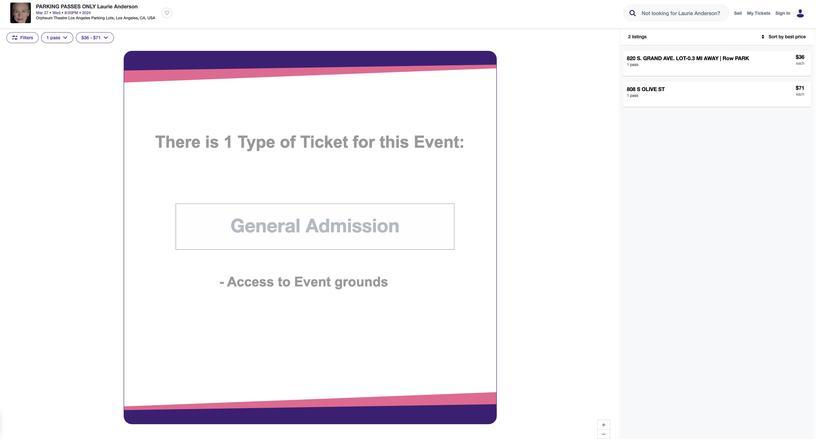 Task type: describe. For each thing, give the bounding box(es) containing it.
,
[[114, 15, 115, 20]]

anderson
[[114, 3, 138, 9]]

3 • from the left
[[79, 10, 81, 15]]

sort by best price
[[769, 34, 806, 39]]

$36 for $36 each
[[797, 54, 805, 60]]

1 pass button
[[41, 32, 73, 43]]

pass inside 820 s. grand ave. lot-0.3 mi away | row park 1 pass
[[631, 62, 639, 67]]

s.
[[637, 55, 642, 61]]

$36 - $71
[[82, 35, 101, 40]]

only
[[82, 3, 96, 9]]

2 • from the left
[[62, 10, 64, 15]]

theatre
[[54, 15, 67, 20]]

parking passes only laurie anderson link
[[36, 3, 155, 10]]

by
[[779, 34, 784, 39]]

my
[[748, 10, 754, 16]]

mar
[[36, 10, 43, 15]]

2
[[629, 34, 631, 39]]

|
[[721, 55, 722, 61]]

filters
[[20, 35, 33, 40]]

zoom in button image
[[602, 422, 607, 427]]

orpheum theatre los angeles parking lots link
[[36, 15, 114, 20]]

Not looking for Laurie Anderson? search field
[[637, 5, 728, 21]]

1 inside 820 s. grand ave. lot-0.3 mi away | row park 1 pass
[[627, 62, 630, 67]]

usa
[[148, 15, 155, 20]]

820
[[627, 55, 636, 61]]

parking
[[91, 15, 105, 20]]

each for $36
[[797, 61, 805, 66]]

sign
[[776, 10, 786, 16]]

price
[[796, 34, 806, 39]]

1 horizontal spatial $71
[[797, 85, 805, 91]]

1 los from the left
[[68, 15, 75, 20]]

ave.
[[664, 55, 675, 61]]

8:00pm
[[65, 10, 78, 15]]

1 inside button
[[47, 35, 49, 40]]

808
[[627, 86, 636, 92]]

tickets
[[755, 10, 771, 16]]

1 • from the left
[[49, 10, 51, 15]]

sell link
[[735, 10, 743, 16]]

sign in
[[776, 10, 791, 16]]

angeles,
[[124, 15, 139, 20]]

2 listings
[[629, 34, 647, 39]]

filters button
[[6, 32, 39, 43]]

$36 each
[[797, 54, 805, 66]]

-
[[90, 35, 92, 40]]

laurie anderson tickets image
[[10, 3, 31, 23]]

my tickets
[[748, 10, 771, 16]]

listings
[[633, 34, 647, 39]]



Task type: vqa. For each thing, say whether or not it's contained in the screenshot.
Filters Button
yes



Task type: locate. For each thing, give the bounding box(es) containing it.
passes
[[61, 3, 81, 9]]

1 pass
[[47, 35, 60, 40]]

0 horizontal spatial $36
[[82, 35, 89, 40]]

wed
[[52, 10, 61, 15]]

ca,
[[140, 15, 146, 20]]

2 los from the left
[[116, 15, 122, 20]]

0 horizontal spatial los
[[68, 15, 75, 20]]

•
[[49, 10, 51, 15], [62, 10, 64, 15], [79, 10, 81, 15]]

2024
[[82, 10, 91, 15]]

1 vertical spatial pass
[[631, 62, 639, 67]]

2 horizontal spatial •
[[79, 10, 81, 15]]

orpheum
[[36, 15, 53, 20]]

$71
[[93, 35, 101, 40], [797, 85, 805, 91]]

lot-
[[677, 55, 688, 61]]

in
[[787, 10, 791, 16]]

0.3
[[688, 55, 695, 61]]

0 vertical spatial $36
[[82, 35, 89, 40]]

best
[[786, 34, 795, 39]]

1 down 808
[[627, 93, 630, 98]]

• up theatre
[[62, 10, 64, 15]]

820 s. grand ave. lot-0.3 mi away | row park 1 pass
[[627, 55, 750, 67]]

1 vertical spatial $36
[[797, 54, 805, 60]]

1 inside 808 s olive st 1 pass
[[627, 93, 630, 98]]

pass down theatre
[[50, 35, 60, 40]]

0 vertical spatial pass
[[50, 35, 60, 40]]

angeles
[[76, 15, 90, 20]]

park
[[736, 55, 750, 61]]

pass down 808
[[631, 93, 639, 98]]

my tickets link
[[748, 10, 771, 16]]

away
[[705, 55, 719, 61]]

2 vertical spatial pass
[[631, 93, 639, 98]]

laurie
[[97, 3, 113, 9]]

los
[[68, 15, 75, 20], [116, 15, 122, 20]]

1
[[47, 35, 49, 40], [627, 62, 630, 67], [627, 93, 630, 98]]

$71 right -
[[93, 35, 101, 40]]

1 down 820
[[627, 62, 630, 67]]

zoom out button image
[[602, 432, 607, 437]]

• right 27
[[49, 10, 51, 15]]

0 vertical spatial $71
[[93, 35, 101, 40]]

sign in link
[[776, 10, 791, 16]]

2 each from the top
[[797, 92, 805, 97]]

0 vertical spatial 1
[[47, 35, 49, 40]]

$36
[[82, 35, 89, 40], [797, 54, 805, 60]]

$71 inside button
[[93, 35, 101, 40]]

0 horizontal spatial •
[[49, 10, 51, 15]]

$71 each
[[797, 85, 805, 97]]

sell
[[735, 10, 743, 16]]

parking passes only laurie anderson mar 27 • wed • 8:00pm • 2024 orpheum theatre los angeles parking lots , los angeles, ca, usa
[[36, 3, 155, 20]]

pass
[[50, 35, 60, 40], [631, 62, 639, 67], [631, 93, 639, 98]]

• up angeles
[[79, 10, 81, 15]]

1 vertical spatial $71
[[797, 85, 805, 91]]

2 vertical spatial 1
[[627, 93, 630, 98]]

1 horizontal spatial •
[[62, 10, 64, 15]]

los right ,
[[116, 15, 122, 20]]

each inside $36 each
[[797, 61, 805, 66]]

$36 inside $36 - $71 button
[[82, 35, 89, 40]]

$36 left -
[[82, 35, 89, 40]]

row
[[723, 55, 734, 61]]

$36 down price
[[797, 54, 805, 60]]

each
[[797, 61, 805, 66], [797, 92, 805, 97]]

grand
[[644, 55, 662, 61]]

each for $71
[[797, 92, 805, 97]]

1 vertical spatial 1
[[627, 62, 630, 67]]

808 s olive st 1 pass
[[627, 86, 665, 98]]

27
[[44, 10, 48, 15]]

mi
[[697, 55, 703, 61]]

parking
[[36, 3, 59, 9]]

1 vertical spatial each
[[797, 92, 805, 97]]

pass inside button
[[50, 35, 60, 40]]

1 down orpheum
[[47, 35, 49, 40]]

s
[[637, 86, 641, 92]]

1 horizontal spatial $36
[[797, 54, 805, 60]]

olive
[[642, 86, 657, 92]]

each inside $71 each
[[797, 92, 805, 97]]

los down 8:00pm
[[68, 15, 75, 20]]

pass inside 808 s olive st 1 pass
[[631, 93, 639, 98]]

pass down 820
[[631, 62, 639, 67]]

$71 down $36 each
[[797, 85, 805, 91]]

1 each from the top
[[797, 61, 805, 66]]

$36 for $36 - $71
[[82, 35, 89, 40]]

0 vertical spatial each
[[797, 61, 805, 66]]

1 horizontal spatial los
[[116, 15, 122, 20]]

0 horizontal spatial $71
[[93, 35, 101, 40]]

sort
[[769, 34, 778, 39]]

$36 - $71 button
[[76, 32, 114, 43]]

st
[[659, 86, 665, 92]]

lots
[[106, 15, 114, 20]]



